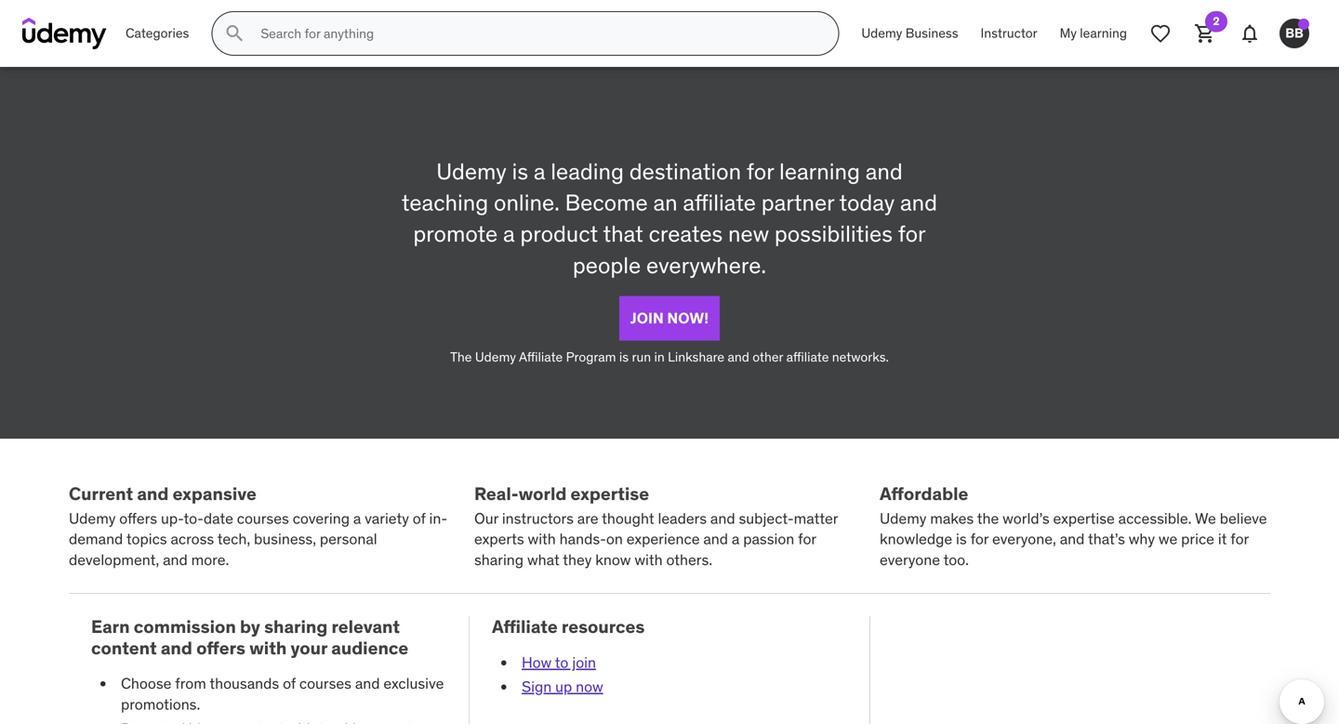 Task type: describe. For each thing, give the bounding box(es) containing it.
1 horizontal spatial is
[[620, 349, 629, 366]]

and left other
[[728, 349, 750, 366]]

matter
[[794, 509, 838, 528]]

destination
[[630, 158, 742, 186]]

udemy inside udemy is a leading destination for learning and teaching online. become an affiliate partner today and promote a product that creates new possibilities for people everywhere.
[[437, 158, 507, 186]]

from
[[175, 675, 206, 694]]

people
[[573, 251, 641, 279]]

choose from thousands of courses and exclusive promotions.
[[121, 675, 444, 715]]

sign
[[522, 678, 552, 697]]

udemy business
[[862, 25, 959, 42]]

on
[[607, 530, 623, 549]]

a up the online.
[[534, 158, 546, 186]]

join now! link
[[620, 296, 720, 341]]

1 horizontal spatial with
[[528, 530, 556, 549]]

instructor
[[981, 25, 1038, 42]]

for right it
[[1231, 530, 1249, 549]]

linkshare
[[668, 349, 725, 366]]

affiliate inside udemy is a leading destination for learning and teaching online. become an affiliate partner today and promote a product that creates new possibilities for people everywhere.
[[683, 189, 756, 217]]

know
[[596, 551, 631, 570]]

become
[[565, 189, 648, 217]]

for right possibilities
[[898, 220, 926, 248]]

the
[[450, 349, 472, 366]]

0 vertical spatial affiliate
[[519, 349, 563, 366]]

is inside affordable udemy makes the world's expertise accessible. we believe knowledge is for everyone, and that's why we price it for everyone too.
[[956, 530, 967, 549]]

content
[[91, 637, 157, 659]]

leading
[[551, 158, 624, 186]]

for up partner
[[747, 158, 774, 186]]

that's
[[1089, 530, 1126, 549]]

in-
[[429, 509, 448, 528]]

current
[[69, 483, 133, 505]]

leaders
[[658, 509, 707, 528]]

real-
[[475, 483, 519, 505]]

to
[[555, 653, 569, 672]]

expertise inside real-world expertise our instructors are thought leaders and subject-matter experts with hands-on experience and a passion for sharing what they know with others.
[[571, 483, 649, 505]]

audience
[[331, 637, 409, 659]]

udemy is a leading destination for learning and teaching online. become an affiliate partner today and promote a product that creates new possibilities for people everywhere.
[[402, 158, 938, 279]]

more.
[[191, 551, 229, 570]]

of inside current and expansive udemy offers up-to-date courses covering a variety of in- demand topics across tech, business, personal development, and more.
[[413, 509, 426, 528]]

demand
[[69, 530, 123, 549]]

affordable udemy makes the world's expertise accessible. we believe knowledge is for everyone, and that's why we price it for everyone too.
[[880, 483, 1268, 570]]

a inside real-world expertise our instructors are thought leaders and subject-matter experts with hands-on experience and a passion for sharing what they know with others.
[[732, 530, 740, 549]]

udemy inside the udemy business link
[[862, 25, 903, 42]]

categories
[[126, 25, 189, 42]]

experts
[[475, 530, 524, 549]]

sharing inside earn commission by sharing relevant content and offers with your audience
[[264, 616, 328, 638]]

passion
[[744, 530, 795, 549]]

1 horizontal spatial learning
[[1080, 25, 1128, 42]]

believe
[[1220, 509, 1268, 528]]

and inside choose from thousands of courses and exclusive promotions.
[[355, 675, 380, 694]]

for inside real-world expertise our instructors are thought leaders and subject-matter experts with hands-on experience and a passion for sharing what they know with others.
[[798, 530, 817, 549]]

world's
[[1003, 509, 1050, 528]]

and down across
[[163, 551, 188, 570]]

bb link
[[1273, 11, 1317, 56]]

now!
[[667, 309, 709, 328]]

in
[[655, 349, 665, 366]]

that
[[603, 220, 644, 248]]

across
[[171, 530, 214, 549]]

expansive
[[173, 483, 257, 505]]

subject-
[[739, 509, 794, 528]]

promotions.
[[121, 695, 200, 715]]

everyone
[[880, 551, 941, 570]]

our
[[475, 509, 499, 528]]

others.
[[667, 551, 713, 570]]

earn
[[91, 616, 130, 638]]

product
[[520, 220, 598, 248]]

offers inside current and expansive udemy offers up-to-date courses covering a variety of in- demand topics across tech, business, personal development, and more.
[[119, 509, 157, 528]]

today
[[840, 189, 895, 217]]

choose
[[121, 675, 172, 694]]

udemy inside current and expansive udemy offers up-to-date courses covering a variety of in- demand topics across tech, business, personal development, and more.
[[69, 509, 116, 528]]

up
[[556, 678, 572, 697]]

udemy image
[[22, 18, 107, 49]]

of inside choose from thousands of courses and exclusive promotions.
[[283, 675, 296, 694]]

expertise inside affordable udemy makes the world's expertise accessible. we believe knowledge is for everyone, and that's why we price it for everyone too.
[[1054, 509, 1115, 528]]

offers inside earn commission by sharing relevant content and offers with your audience
[[196, 637, 246, 659]]

by
[[240, 616, 260, 638]]

how to join sign up now
[[522, 653, 604, 697]]

teaching
[[402, 189, 489, 217]]

price
[[1182, 530, 1215, 549]]

current and expansive udemy offers up-to-date courses covering a variety of in- demand topics across tech, business, personal development, and more.
[[69, 483, 448, 570]]

variety
[[365, 509, 409, 528]]

and inside earn commission by sharing relevant content and offers with your audience
[[161, 637, 192, 659]]

development,
[[69, 551, 159, 570]]

creates
[[649, 220, 723, 248]]

promote
[[413, 220, 498, 248]]

run
[[632, 349, 651, 366]]

notifications image
[[1239, 22, 1262, 45]]

sharing inside real-world expertise our instructors are thought leaders and subject-matter experts with hands-on experience and a passion for sharing what they know with others.
[[475, 551, 524, 570]]

sign up now link
[[522, 678, 604, 697]]

with inside earn commission by sharing relevant content and offers with your audience
[[249, 637, 287, 659]]

everywhere.
[[647, 251, 767, 279]]



Task type: locate. For each thing, give the bounding box(es) containing it.
possibilities
[[775, 220, 893, 248]]

is up too.
[[956, 530, 967, 549]]

0 vertical spatial of
[[413, 509, 426, 528]]

with left your
[[249, 637, 287, 659]]

a
[[534, 158, 546, 186], [503, 220, 515, 248], [353, 509, 361, 528], [732, 530, 740, 549]]

now
[[576, 678, 604, 697]]

are
[[578, 509, 599, 528]]

0 vertical spatial is
[[512, 158, 528, 186]]

1 vertical spatial learning
[[780, 158, 861, 186]]

makes
[[931, 509, 974, 528]]

1 horizontal spatial offers
[[196, 637, 246, 659]]

1 vertical spatial is
[[620, 349, 629, 366]]

earn commission by sharing relevant content and offers with your audience
[[91, 616, 409, 659]]

affiliate up the how
[[492, 616, 558, 638]]

too.
[[944, 551, 969, 570]]

and right 'today'
[[901, 189, 938, 217]]

partner
[[762, 189, 835, 217]]

with down experience
[[635, 551, 663, 570]]

sharing
[[475, 551, 524, 570], [264, 616, 328, 638]]

categories button
[[114, 11, 200, 56]]

is inside udemy is a leading destination for learning and teaching online. become an affiliate partner today and promote a product that creates new possibilities for people everywhere.
[[512, 158, 528, 186]]

0 vertical spatial expertise
[[571, 483, 649, 505]]

2 link
[[1183, 11, 1228, 56]]

udemy left 'business' on the right
[[862, 25, 903, 42]]

1 vertical spatial affiliate
[[492, 616, 558, 638]]

2 horizontal spatial with
[[635, 551, 663, 570]]

2 vertical spatial is
[[956, 530, 967, 549]]

udemy business link
[[851, 11, 970, 56]]

tech,
[[217, 530, 250, 549]]

2
[[1214, 14, 1220, 28]]

1 horizontal spatial of
[[413, 509, 426, 528]]

submit search image
[[224, 22, 246, 45]]

udemy up teaching
[[437, 158, 507, 186]]

1 horizontal spatial affiliate
[[787, 349, 829, 366]]

0 horizontal spatial sharing
[[264, 616, 328, 638]]

1 vertical spatial expertise
[[1054, 509, 1115, 528]]

with
[[528, 530, 556, 549], [635, 551, 663, 570], [249, 637, 287, 659]]

0 vertical spatial with
[[528, 530, 556, 549]]

and up from
[[161, 637, 192, 659]]

affiliate resources
[[492, 616, 645, 638]]

we
[[1159, 530, 1178, 549]]

0 vertical spatial offers
[[119, 509, 157, 528]]

a inside current and expansive udemy offers up-to-date courses covering a variety of in- demand topics across tech, business, personal development, and more.
[[353, 509, 361, 528]]

0 horizontal spatial affiliate
[[683, 189, 756, 217]]

courses inside choose from thousands of courses and exclusive promotions.
[[299, 675, 352, 694]]

1 vertical spatial affiliate
[[787, 349, 829, 366]]

0 vertical spatial courses
[[237, 509, 289, 528]]

bb
[[1286, 25, 1304, 41]]

and right leaders
[[711, 509, 736, 528]]

offers up topics
[[119, 509, 157, 528]]

the
[[978, 509, 1000, 528]]

udemy right the
[[475, 349, 516, 366]]

udemy up knowledge
[[880, 509, 927, 528]]

learning right my
[[1080, 25, 1128, 42]]

and inside affordable udemy makes the world's expertise accessible. we believe knowledge is for everyone, and that's why we price it for everyone too.
[[1060, 530, 1085, 549]]

2 vertical spatial with
[[249, 637, 287, 659]]

1 vertical spatial offers
[[196, 637, 246, 659]]

1 vertical spatial with
[[635, 551, 663, 570]]

expertise
[[571, 483, 649, 505], [1054, 509, 1115, 528]]

affiliate
[[519, 349, 563, 366], [492, 616, 558, 638]]

join now!
[[631, 309, 709, 328]]

business,
[[254, 530, 316, 549]]

hands-
[[560, 530, 607, 549]]

to-
[[184, 509, 204, 528]]

sharing down "experts"
[[475, 551, 524, 570]]

1 vertical spatial sharing
[[264, 616, 328, 638]]

a up personal
[[353, 509, 361, 528]]

udemy up the demand
[[69, 509, 116, 528]]

topics
[[126, 530, 167, 549]]

networks.
[[832, 349, 889, 366]]

exclusive
[[384, 675, 444, 694]]

courses inside current and expansive udemy offers up-to-date courses covering a variety of in- demand topics across tech, business, personal development, and more.
[[237, 509, 289, 528]]

and up others.
[[704, 530, 729, 549]]

1 horizontal spatial sharing
[[475, 551, 524, 570]]

and
[[866, 158, 903, 186], [901, 189, 938, 217], [728, 349, 750, 366], [137, 483, 169, 505], [711, 509, 736, 528], [704, 530, 729, 549], [1060, 530, 1085, 549], [163, 551, 188, 570], [161, 637, 192, 659], [355, 675, 380, 694]]

a left passion
[[732, 530, 740, 549]]

what
[[527, 551, 560, 570]]

offers up thousands at the bottom left of the page
[[196, 637, 246, 659]]

knowledge
[[880, 530, 953, 549]]

0 horizontal spatial expertise
[[571, 483, 649, 505]]

of down your
[[283, 675, 296, 694]]

and up 'today'
[[866, 158, 903, 186]]

sharing right by
[[264, 616, 328, 638]]

for down the
[[971, 530, 989, 549]]

of
[[413, 509, 426, 528], [283, 675, 296, 694]]

1 horizontal spatial courses
[[299, 675, 352, 694]]

everyone,
[[993, 530, 1057, 549]]

instructor link
[[970, 11, 1049, 56]]

thought
[[602, 509, 655, 528]]

for down matter
[[798, 530, 817, 549]]

1 horizontal spatial expertise
[[1054, 509, 1115, 528]]

a down the online.
[[503, 220, 515, 248]]

and down 'audience'
[[355, 675, 380, 694]]

relevant
[[332, 616, 400, 638]]

experience
[[627, 530, 700, 549]]

with up what
[[528, 530, 556, 549]]

1 vertical spatial courses
[[299, 675, 352, 694]]

udemy inside affordable udemy makes the world's expertise accessible. we believe knowledge is for everyone, and that's why we price it for everyone too.
[[880, 509, 927, 528]]

date
[[204, 509, 233, 528]]

world
[[519, 483, 567, 505]]

expertise up thought on the bottom left of page
[[571, 483, 649, 505]]

0 vertical spatial learning
[[1080, 25, 1128, 42]]

2 horizontal spatial is
[[956, 530, 967, 549]]

1 vertical spatial of
[[283, 675, 296, 694]]

and up 'up-'
[[137, 483, 169, 505]]

online.
[[494, 189, 560, 217]]

they
[[563, 551, 592, 570]]

learning up partner
[[780, 158, 861, 186]]

my
[[1060, 25, 1077, 42]]

expertise up that's
[[1054, 509, 1115, 528]]

real-world expertise our instructors are thought leaders and subject-matter experts with hands-on experience and a passion for sharing what they know with others.
[[475, 483, 838, 570]]

it
[[1219, 530, 1228, 549]]

0 horizontal spatial of
[[283, 675, 296, 694]]

affiliate left program
[[519, 349, 563, 366]]

wishlist image
[[1150, 22, 1172, 45]]

join
[[572, 653, 596, 672]]

new
[[729, 220, 770, 248]]

up-
[[161, 509, 184, 528]]

is left 'run'
[[620, 349, 629, 366]]

0 horizontal spatial with
[[249, 637, 287, 659]]

accessible.
[[1119, 509, 1192, 528]]

join
[[631, 309, 664, 328]]

thousands
[[210, 675, 279, 694]]

0 horizontal spatial is
[[512, 158, 528, 186]]

how
[[522, 653, 552, 672]]

0 vertical spatial sharing
[[475, 551, 524, 570]]

is up the online.
[[512, 158, 528, 186]]

affiliate up "new"
[[683, 189, 756, 217]]

0 horizontal spatial offers
[[119, 509, 157, 528]]

affiliate right other
[[787, 349, 829, 366]]

instructors
[[502, 509, 574, 528]]

learning inside udemy is a leading destination for learning and teaching online. become an affiliate partner today and promote a product that creates new possibilities for people everywhere.
[[780, 158, 861, 186]]

business
[[906, 25, 959, 42]]

0 horizontal spatial courses
[[237, 509, 289, 528]]

affordable
[[880, 483, 969, 505]]

is
[[512, 158, 528, 186], [620, 349, 629, 366], [956, 530, 967, 549]]

how to join link
[[522, 653, 596, 672]]

courses up "business,"
[[237, 509, 289, 528]]

program
[[566, 349, 616, 366]]

and left that's
[[1060, 530, 1085, 549]]

commission
[[134, 616, 236, 638]]

of left in-
[[413, 509, 426, 528]]

for
[[747, 158, 774, 186], [898, 220, 926, 248], [798, 530, 817, 549], [971, 530, 989, 549], [1231, 530, 1249, 549]]

0 vertical spatial affiliate
[[683, 189, 756, 217]]

courses down your
[[299, 675, 352, 694]]

you have alerts image
[[1299, 19, 1310, 30]]

why
[[1129, 530, 1156, 549]]

0 horizontal spatial learning
[[780, 158, 861, 186]]

shopping cart with 2 items image
[[1195, 22, 1217, 45]]

the udemy affiliate program is run in linkshare and other affiliate networks.
[[450, 349, 889, 366]]

Search for anything text field
[[257, 18, 816, 49]]

affiliate
[[683, 189, 756, 217], [787, 349, 829, 366]]



Task type: vqa. For each thing, say whether or not it's contained in the screenshot.
Recipient's Name: in the left of the page
no



